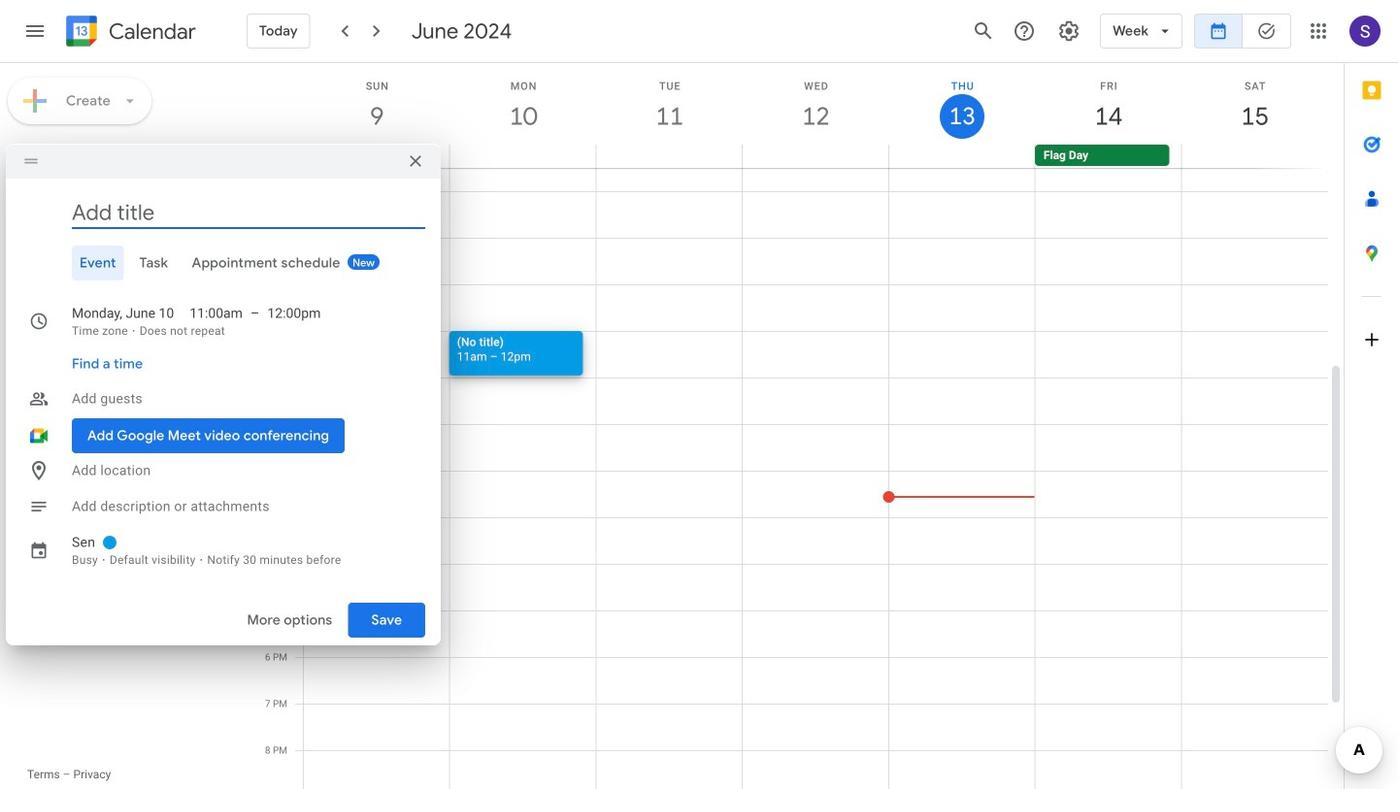 Task type: locate. For each thing, give the bounding box(es) containing it.
5 element
[[111, 227, 134, 250]]

july 1 element
[[52, 336, 75, 359]]

row up 5 element
[[18, 198, 227, 225]]

29 element
[[201, 309, 224, 332]]

june 2024 grid
[[18, 171, 227, 361]]

19 element
[[111, 282, 134, 305]]

cell inside june 2024 grid
[[138, 252, 168, 280]]

27 element
[[141, 309, 164, 332]]

july 5 element
[[171, 336, 194, 359]]

main drawer image
[[23, 19, 47, 43]]

tuesday, june 11 element
[[597, 63, 743, 145]]

row up 26 element
[[18, 280, 227, 307]]

may 28 element
[[81, 200, 105, 223]]

new element
[[348, 254, 380, 270]]

1 element
[[201, 200, 224, 223]]

row up july 3 element
[[18, 307, 227, 334]]

tab list
[[1345, 63, 1398, 735], [21, 246, 425, 281]]

sunday, june 9 element
[[304, 63, 450, 145]]

6 row from the top
[[18, 307, 227, 334]]

25 element
[[81, 309, 105, 332]]

heading
[[105, 20, 196, 43]]

friday column header
[[168, 171, 197, 198]]

my calendars list
[[4, 466, 241, 559]]

grid
[[249, 63, 1344, 789]]

cell
[[304, 145, 450, 168], [450, 145, 596, 168], [596, 145, 742, 168], [742, 145, 889, 168], [889, 145, 1035, 168], [1181, 145, 1327, 168], [138, 252, 168, 280]]

row group
[[18, 198, 227, 361]]

10 element
[[52, 254, 75, 278]]

3 element
[[52, 227, 75, 250]]

july 4 element
[[141, 336, 164, 359]]

11 element
[[81, 254, 105, 278]]

2 row from the top
[[18, 198, 227, 225]]

row down 5 element
[[18, 252, 227, 280]]

friday, june 14 element
[[1036, 63, 1182, 145]]

None search field
[[0, 365, 241, 408]]

21 element
[[171, 282, 194, 305]]

row down 26 element
[[18, 334, 227, 361]]

row
[[18, 171, 227, 198], [18, 198, 227, 225], [18, 225, 227, 252], [18, 252, 227, 280], [18, 280, 227, 307], [18, 307, 227, 334], [18, 334, 227, 361]]

row up the may 29 element
[[18, 171, 227, 198]]

thursday column header
[[138, 171, 168, 198]]

july 2 element
[[81, 336, 105, 359]]

20 element
[[141, 282, 164, 305]]

may 30 element
[[141, 200, 164, 223]]

row down the may 29 element
[[18, 225, 227, 252]]



Task type: describe. For each thing, give the bounding box(es) containing it.
may 29 element
[[111, 200, 134, 223]]

13, today element
[[141, 254, 164, 278]]

6 element
[[141, 227, 164, 250]]

18 element
[[81, 282, 105, 305]]

wednesday, june 12 element
[[743, 63, 889, 145]]

14 element
[[171, 254, 194, 278]]

saturday, june 15 element
[[1182, 63, 1328, 145]]

july 3 element
[[111, 336, 134, 359]]

4 element
[[81, 227, 105, 250]]

1 horizontal spatial tab list
[[1345, 63, 1398, 735]]

28 element
[[171, 309, 194, 332]]

0 horizontal spatial tab list
[[21, 246, 425, 281]]

26 element
[[111, 309, 134, 332]]

8 element
[[201, 227, 224, 250]]

may 31 element
[[171, 200, 194, 223]]

wednesday column header
[[108, 171, 138, 198]]

24 element
[[52, 309, 75, 332]]

monday column header
[[48, 171, 78, 198]]

17 element
[[52, 282, 75, 305]]

settings menu image
[[1057, 19, 1081, 43]]

7 row from the top
[[18, 334, 227, 361]]

tuesday column header
[[78, 171, 108, 198]]

7 element
[[171, 227, 194, 250]]

12 element
[[111, 254, 134, 278]]

sunday column header
[[18, 171, 48, 198]]

thursday, june 13, today element
[[889, 63, 1036, 145]]

saturday column header
[[197, 171, 227, 198]]

may 27 element
[[52, 200, 75, 223]]

to element
[[250, 304, 260, 323]]

23 element
[[22, 309, 45, 332]]

Add title text field
[[72, 198, 425, 227]]

heading inside "calendar" element
[[105, 20, 196, 43]]

calendar element
[[62, 12, 196, 54]]

july 6 element
[[201, 336, 224, 359]]

monday, june 10 element
[[450, 63, 597, 145]]

1 row from the top
[[18, 171, 227, 198]]

5 row from the top
[[18, 280, 227, 307]]

15 element
[[201, 254, 224, 278]]

4 row from the top
[[18, 252, 227, 280]]

22 element
[[201, 282, 224, 305]]

3 row from the top
[[18, 225, 227, 252]]



Task type: vqa. For each thing, say whether or not it's contained in the screenshot.
sunday, june 9 element
yes



